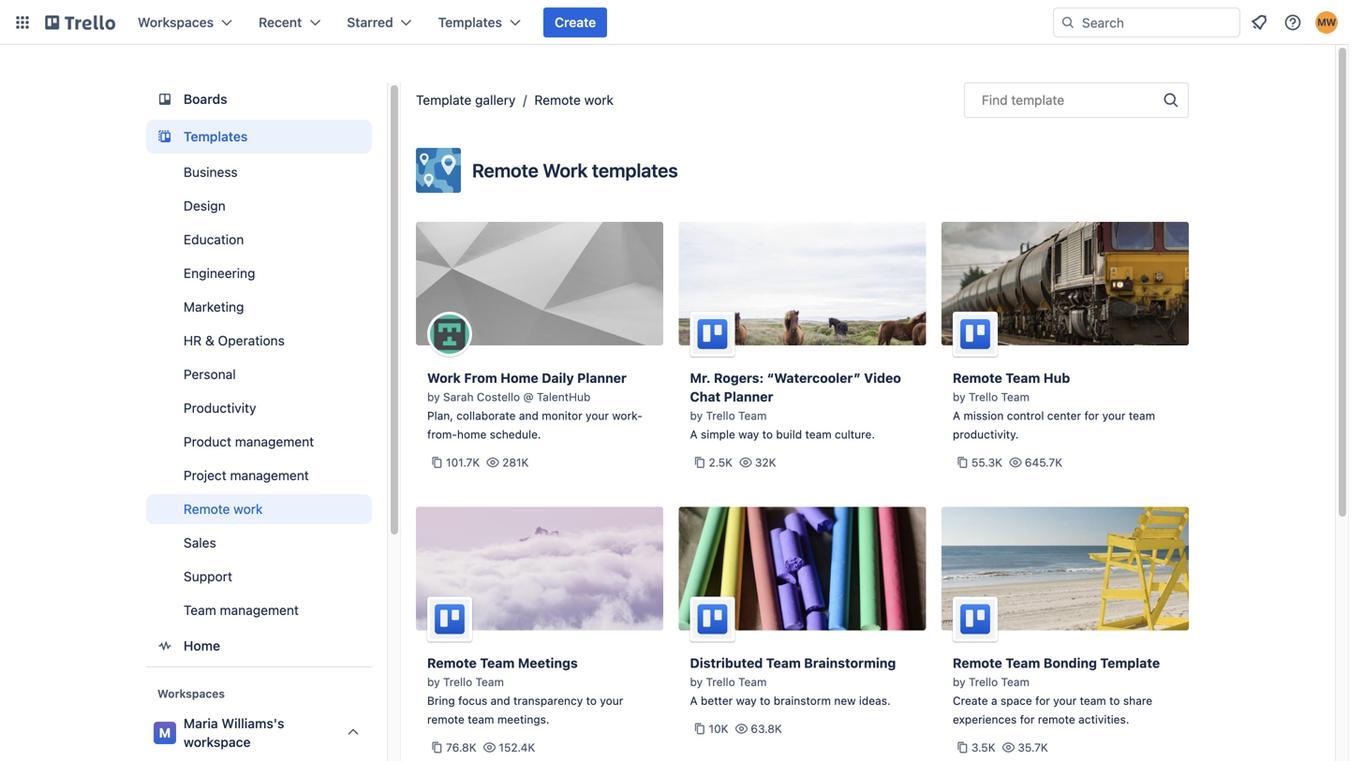 Task type: vqa. For each thing, say whether or not it's contained in the screenshot.
The Sm IMAGE
no



Task type: locate. For each thing, give the bounding box(es) containing it.
your inside remote team bonding template by trello team create a space for your team to share experiences for remote activities.
[[1054, 695, 1077, 708]]

1 vertical spatial a
[[690, 428, 698, 441]]

to left build on the right of the page
[[763, 428, 773, 441]]

0 vertical spatial way
[[739, 428, 759, 441]]

0 horizontal spatial remote work link
[[146, 495, 372, 525]]

for for bonding
[[1036, 695, 1050, 708]]

education
[[184, 232, 244, 247]]

for down space
[[1020, 714, 1035, 727]]

1 horizontal spatial and
[[519, 410, 539, 423]]

build
[[776, 428, 802, 441]]

1 horizontal spatial work
[[543, 159, 588, 181]]

sarah
[[443, 391, 474, 404]]

trello team image up bring on the left of page
[[427, 597, 472, 642]]

workspaces
[[138, 15, 214, 30], [157, 688, 225, 701]]

remote work link up remote work templates
[[535, 92, 614, 108]]

management down product management link at the bottom left
[[230, 468, 309, 484]]

remote work down project
[[184, 502, 263, 517]]

for right space
[[1036, 695, 1050, 708]]

2 remote from the left
[[1038, 714, 1076, 727]]

your down the bonding
[[1054, 695, 1077, 708]]

home inside work from home daily planner by sarah costello @ talenthub plan, collaborate and monitor your work- from-home schedule.
[[501, 371, 539, 386]]

281k
[[502, 456, 529, 470]]

trello team image
[[953, 312, 998, 357], [690, 597, 735, 642], [953, 597, 998, 642]]

trello team image
[[690, 312, 735, 357], [427, 597, 472, 642]]

32k
[[755, 456, 777, 470]]

plan,
[[427, 410, 453, 423]]

management for product management
[[235, 434, 314, 450]]

transparency
[[514, 695, 583, 708]]

trello inside mr. rogers: "watercooler" video chat planner by trello team a simple way to build team culture.
[[706, 410, 735, 423]]

workspaces up board image
[[138, 15, 214, 30]]

1 vertical spatial templates
[[184, 129, 248, 144]]

team inside remote team hub by trello team a mission control center for your team productivity.
[[1129, 410, 1156, 423]]

by up bring on the left of page
[[427, 676, 440, 689]]

operations
[[218, 333, 285, 349]]

0 vertical spatial management
[[235, 434, 314, 450]]

1 vertical spatial planner
[[724, 389, 774, 405]]

to up '63.8k'
[[760, 695, 771, 708]]

schedule.
[[490, 428, 541, 441]]

brainstorming
[[804, 656, 896, 672]]

by up experiences
[[953, 676, 966, 689]]

maria
[[184, 716, 218, 732]]

video
[[864, 371, 901, 386]]

trello up a
[[969, 676, 998, 689]]

template left gallery
[[416, 92, 472, 108]]

management
[[235, 434, 314, 450], [230, 468, 309, 484], [220, 603, 299, 619]]

to right transparency
[[586, 695, 597, 708]]

remote inside remote team bonding template by trello team create a space for your team to share experiences for remote activities.
[[953, 656, 1003, 672]]

team management
[[184, 603, 299, 619]]

1 vertical spatial management
[[230, 468, 309, 484]]

create
[[555, 15, 596, 30], [953, 695, 988, 708]]

trello team image up the mr.
[[690, 312, 735, 357]]

1 vertical spatial way
[[736, 695, 757, 708]]

templates link
[[146, 120, 372, 154]]

a inside distributed team brainstorming by trello team a better way to brainstorm new ideas.
[[690, 695, 698, 708]]

3.5k
[[972, 742, 996, 755]]

1 horizontal spatial templates
[[438, 15, 502, 30]]

way right better
[[736, 695, 757, 708]]

0 vertical spatial templates
[[438, 15, 502, 30]]

by inside work from home daily planner by sarah costello @ talenthub plan, collaborate and monitor your work- from-home schedule.
[[427, 391, 440, 404]]

boards
[[184, 91, 227, 107]]

trello team image up distributed
[[690, 597, 735, 642]]

team down focus
[[468, 714, 494, 727]]

a inside remote team hub by trello team a mission control center for your team productivity.
[[953, 410, 961, 423]]

template board image
[[154, 126, 176, 148]]

trello inside remote team meetings by trello team bring focus and transparency to your remote team meetings.
[[443, 676, 473, 689]]

distributed team brainstorming by trello team a better way to brainstorm new ideas.
[[690, 656, 896, 708]]

1 vertical spatial create
[[953, 695, 988, 708]]

management inside "link"
[[220, 603, 299, 619]]

for for hub
[[1085, 410, 1100, 423]]

remote team hub by trello team a mission control center for your team productivity.
[[953, 371, 1156, 441]]

0 vertical spatial remote work
[[535, 92, 614, 108]]

by up the plan,
[[427, 391, 440, 404]]

0 vertical spatial and
[[519, 410, 539, 423]]

by inside remote team hub by trello team a mission control center for your team productivity.
[[953, 391, 966, 404]]

0 vertical spatial create
[[555, 15, 596, 30]]

a for remote team hub
[[953, 410, 961, 423]]

0 vertical spatial remote work link
[[535, 92, 614, 108]]

your right center
[[1103, 410, 1126, 423]]

trello inside remote team hub by trello team a mission control center for your team productivity.
[[969, 391, 998, 404]]

remote work
[[535, 92, 614, 108], [184, 502, 263, 517]]

management down "productivity" link
[[235, 434, 314, 450]]

your inside work from home daily planner by sarah costello @ talenthub plan, collaborate and monitor your work- from-home schedule.
[[586, 410, 609, 423]]

by up mission
[[953, 391, 966, 404]]

template
[[416, 92, 472, 108], [1101, 656, 1160, 672]]

your
[[586, 410, 609, 423], [1103, 410, 1126, 423], [600, 695, 624, 708], [1054, 695, 1077, 708]]

remote right remote work icon
[[472, 159, 539, 181]]

0 horizontal spatial templates
[[184, 129, 248, 144]]

1 vertical spatial template
[[1101, 656, 1160, 672]]

from
[[464, 371, 497, 386]]

remote team meetings by trello team bring focus and transparency to your remote team meetings.
[[427, 656, 624, 727]]

your inside remote team hub by trello team a mission control center for your team productivity.
[[1103, 410, 1126, 423]]

remote work link up the "sales" link
[[146, 495, 372, 525]]

team right build on the right of the page
[[806, 428, 832, 441]]

2 vertical spatial management
[[220, 603, 299, 619]]

remote up mission
[[953, 371, 1003, 386]]

your right transparency
[[600, 695, 624, 708]]

trello team image up mission
[[953, 312, 998, 357]]

remote for bonding
[[953, 656, 1003, 672]]

1 horizontal spatial create
[[953, 695, 988, 708]]

culture.
[[835, 428, 875, 441]]

recent button
[[247, 7, 332, 37]]

create inside button
[[555, 15, 596, 30]]

m
[[159, 726, 171, 741]]

a left mission
[[953, 410, 961, 423]]

0 horizontal spatial remote work
[[184, 502, 263, 517]]

education link
[[146, 225, 372, 255]]

1 horizontal spatial remote
[[1038, 714, 1076, 727]]

and right focus
[[491, 695, 510, 708]]

remote up '35.7k'
[[1038, 714, 1076, 727]]

team
[[1006, 371, 1041, 386], [1001, 391, 1030, 404], [739, 410, 767, 423], [184, 603, 216, 619], [480, 656, 515, 672], [766, 656, 801, 672], [1006, 656, 1041, 672], [476, 676, 504, 689], [739, 676, 767, 689], [1001, 676, 1030, 689]]

to
[[763, 428, 773, 441], [586, 695, 597, 708], [760, 695, 771, 708], [1110, 695, 1120, 708]]

remote work icon image
[[416, 148, 461, 193]]

to up activities.
[[1110, 695, 1120, 708]]

a left simple
[[690, 428, 698, 441]]

monitor
[[542, 410, 583, 423]]

0 horizontal spatial trello team image
[[427, 597, 472, 642]]

trello team image for remote team bonding template
[[953, 597, 998, 642]]

1 horizontal spatial home
[[501, 371, 539, 386]]

remote down bring on the left of page
[[427, 714, 465, 727]]

remote work link
[[535, 92, 614, 108], [146, 495, 372, 525]]

business link
[[146, 157, 372, 187]]

team
[[1129, 410, 1156, 423], [806, 428, 832, 441], [1080, 695, 1107, 708], [468, 714, 494, 727]]

a left better
[[690, 695, 698, 708]]

your inside remote team meetings by trello team bring focus and transparency to your remote team meetings.
[[600, 695, 624, 708]]

personal link
[[146, 360, 372, 390]]

remote down project
[[184, 502, 230, 517]]

way right simple
[[739, 428, 759, 441]]

trello inside distributed team brainstorming by trello team a better way to brainstorm new ideas.
[[706, 676, 735, 689]]

1 vertical spatial trello team image
[[427, 597, 472, 642]]

hub
[[1044, 371, 1071, 386]]

team up activities.
[[1080, 695, 1107, 708]]

0 vertical spatial trello team image
[[690, 312, 735, 357]]

daily
[[542, 371, 574, 386]]

home image
[[154, 635, 176, 658]]

home up "@" in the bottom left of the page
[[501, 371, 539, 386]]

remote work up remote work templates
[[535, 92, 614, 108]]

planner up talenthub
[[577, 371, 627, 386]]

remote
[[535, 92, 581, 108], [472, 159, 539, 181], [953, 371, 1003, 386], [184, 502, 230, 517], [427, 656, 477, 672], [953, 656, 1003, 672]]

1 vertical spatial work
[[427, 371, 461, 386]]

templates up the template gallery
[[438, 15, 502, 30]]

activities.
[[1079, 714, 1130, 727]]

1 horizontal spatial trello team image
[[690, 312, 735, 357]]

remote
[[427, 714, 465, 727], [1038, 714, 1076, 727]]

mr.
[[690, 371, 711, 386]]

templates inside dropdown button
[[438, 15, 502, 30]]

trello inside remote team bonding template by trello team create a space for your team to share experiences for remote activities.
[[969, 676, 998, 689]]

for inside remote team hub by trello team a mission control center for your team productivity.
[[1085, 410, 1100, 423]]

trello up focus
[[443, 676, 473, 689]]

2 vertical spatial for
[[1020, 714, 1035, 727]]

management down support 'link'
[[220, 603, 299, 619]]

team right center
[[1129, 410, 1156, 423]]

remote inside remote team hub by trello team a mission control center for your team productivity.
[[953, 371, 1003, 386]]

way
[[739, 428, 759, 441], [736, 695, 757, 708]]

workspaces up maria
[[157, 688, 225, 701]]

team inside remote team meetings by trello team bring focus and transparency to your remote team meetings.
[[468, 714, 494, 727]]

trello team image for remote
[[427, 597, 472, 642]]

work down project management
[[234, 502, 263, 517]]

project management
[[184, 468, 309, 484]]

your left work-
[[586, 410, 609, 423]]

team inside "link"
[[184, 603, 216, 619]]

1 horizontal spatial template
[[1101, 656, 1160, 672]]

trello up simple
[[706, 410, 735, 423]]

sales link
[[146, 529, 372, 559]]

work up sarah
[[427, 371, 461, 386]]

product management link
[[146, 427, 372, 457]]

2 horizontal spatial for
[[1085, 410, 1100, 423]]

1 vertical spatial remote work link
[[146, 495, 372, 525]]

0 horizontal spatial planner
[[577, 371, 627, 386]]

your for remote team meetings
[[600, 695, 624, 708]]

work left templates
[[543, 159, 588, 181]]

marketing link
[[146, 292, 372, 322]]

trello up mission
[[969, 391, 998, 404]]

to inside distributed team brainstorming by trello team a better way to brainstorm new ideas.
[[760, 695, 771, 708]]

0 vertical spatial for
[[1085, 410, 1100, 423]]

a inside mr. rogers: "watercooler" video chat planner by trello team a simple way to build team culture.
[[690, 428, 698, 441]]

1 vertical spatial and
[[491, 695, 510, 708]]

0 vertical spatial planner
[[577, 371, 627, 386]]

0 vertical spatial workspaces
[[138, 15, 214, 30]]

for right center
[[1085, 410, 1100, 423]]

trello up better
[[706, 676, 735, 689]]

planner
[[577, 371, 627, 386], [724, 389, 774, 405]]

1 vertical spatial home
[[184, 639, 220, 654]]

templates up business
[[184, 129, 248, 144]]

and down "@" in the bottom left of the page
[[519, 410, 539, 423]]

1 horizontal spatial work
[[585, 92, 614, 108]]

support
[[184, 569, 232, 585]]

0 horizontal spatial template
[[416, 92, 472, 108]]

remote for meetings
[[427, 656, 477, 672]]

ideas.
[[859, 695, 891, 708]]

1 horizontal spatial for
[[1036, 695, 1050, 708]]

0 horizontal spatial home
[[184, 639, 220, 654]]

0 horizontal spatial and
[[491, 695, 510, 708]]

work up remote work templates
[[585, 92, 614, 108]]

work
[[585, 92, 614, 108], [234, 502, 263, 517]]

remote for templates
[[472, 159, 539, 181]]

work
[[543, 159, 588, 181], [427, 371, 461, 386]]

template up share at the bottom of page
[[1101, 656, 1160, 672]]

remote up bring on the left of page
[[427, 656, 477, 672]]

a
[[992, 695, 998, 708]]

1 horizontal spatial planner
[[724, 389, 774, 405]]

planner down "rogers:"
[[724, 389, 774, 405]]

to inside remote team meetings by trello team bring focus and transparency to your remote team meetings.
[[586, 695, 597, 708]]

maria williams's workspace
[[184, 716, 284, 751]]

remote inside remote team meetings by trello team bring focus and transparency to your remote team meetings.
[[427, 656, 477, 672]]

workspaces button
[[127, 7, 244, 37]]

Find template field
[[964, 82, 1189, 118]]

planner inside work from home daily planner by sarah costello @ talenthub plan, collaborate and monitor your work- from-home schedule.
[[577, 371, 627, 386]]

by up better
[[690, 676, 703, 689]]

1 vertical spatial for
[[1036, 695, 1050, 708]]

home right home icon
[[184, 639, 220, 654]]

2.5k
[[709, 456, 733, 470]]

1 remote from the left
[[427, 714, 465, 727]]

0 vertical spatial home
[[501, 371, 539, 386]]

0 horizontal spatial create
[[555, 15, 596, 30]]

by down chat
[[690, 410, 703, 423]]

and inside work from home daily planner by sarah costello @ talenthub plan, collaborate and monitor your work- from-home schedule.
[[519, 410, 539, 423]]

trello for remote team hub
[[969, 391, 998, 404]]

0 horizontal spatial work
[[427, 371, 461, 386]]

trello team image up a
[[953, 597, 998, 642]]

to inside remote team bonding template by trello team create a space for your team to share experiences for remote activities.
[[1110, 695, 1120, 708]]

0 vertical spatial a
[[953, 410, 961, 423]]

experiences
[[953, 714, 1017, 727]]

share
[[1124, 695, 1153, 708]]

to inside mr. rogers: "watercooler" video chat planner by trello team a simple way to build team culture.
[[763, 428, 773, 441]]

"watercooler"
[[767, 371, 861, 386]]

home
[[501, 371, 539, 386], [184, 639, 220, 654]]

trello
[[969, 391, 998, 404], [706, 410, 735, 423], [443, 676, 473, 689], [706, 676, 735, 689], [969, 676, 998, 689]]

by
[[427, 391, 440, 404], [953, 391, 966, 404], [690, 410, 703, 423], [427, 676, 440, 689], [690, 676, 703, 689], [953, 676, 966, 689]]

Search field
[[1076, 8, 1240, 37]]

0 horizontal spatial remote
[[427, 714, 465, 727]]

remote up a
[[953, 656, 1003, 672]]

1 vertical spatial remote work
[[184, 502, 263, 517]]

2 vertical spatial a
[[690, 695, 698, 708]]

0 horizontal spatial work
[[234, 502, 263, 517]]

0 horizontal spatial for
[[1020, 714, 1035, 727]]



Task type: describe. For each thing, give the bounding box(es) containing it.
hr & operations link
[[146, 326, 372, 356]]

work inside work from home daily planner by sarah costello @ talenthub plan, collaborate and monitor your work- from-home schedule.
[[427, 371, 461, 386]]

product management
[[184, 434, 314, 450]]

talenthub
[[537, 391, 591, 404]]

sarah costello @ talenthub image
[[427, 312, 472, 357]]

0 vertical spatial template
[[416, 92, 472, 108]]

trello for remote team meetings
[[443, 676, 473, 689]]

645.7k
[[1025, 456, 1063, 470]]

create inside remote team bonding template by trello team create a space for your team to share experiences for remote activities.
[[953, 695, 988, 708]]

home
[[457, 428, 487, 441]]

mr. rogers: "watercooler" video chat planner by trello team a simple way to build team culture.
[[690, 371, 901, 441]]

control
[[1007, 410, 1044, 423]]

switch to… image
[[13, 13, 32, 32]]

bonding
[[1044, 656, 1097, 672]]

product
[[184, 434, 232, 450]]

search image
[[1061, 15, 1076, 30]]

trello team image for distributed team brainstorming
[[690, 597, 735, 642]]

mission
[[964, 410, 1004, 423]]

0 vertical spatial work
[[543, 159, 588, 181]]

team inside mr. rogers: "watercooler" video chat planner by trello team a simple way to build team culture.
[[739, 410, 767, 423]]

101.7k
[[446, 456, 480, 470]]

workspaces inside dropdown button
[[138, 15, 214, 30]]

10k
[[709, 723, 729, 736]]

1 horizontal spatial remote work
[[535, 92, 614, 108]]

collaborate
[[457, 410, 516, 423]]

engineering
[[184, 266, 255, 281]]

trello for distributed team brainstorming
[[706, 676, 735, 689]]

&
[[205, 333, 214, 349]]

templates button
[[427, 7, 532, 37]]

new
[[834, 695, 856, 708]]

costello
[[477, 391, 520, 404]]

planner inside mr. rogers: "watercooler" video chat planner by trello team a simple way to build team culture.
[[724, 389, 774, 405]]

your for remote team bonding template
[[1054, 695, 1077, 708]]

work from home daily planner by sarah costello @ talenthub plan, collaborate and monitor your work- from-home schedule.
[[427, 371, 643, 441]]

productivity
[[184, 401, 256, 416]]

76.8k
[[446, 742, 477, 755]]

boards link
[[146, 82, 372, 116]]

by inside distributed team brainstorming by trello team a better way to brainstorm new ideas.
[[690, 676, 703, 689]]

find
[[982, 92, 1008, 108]]

0 notifications image
[[1248, 11, 1271, 34]]

home link
[[146, 630, 372, 664]]

by inside remote team meetings by trello team bring focus and transparency to your remote team meetings.
[[427, 676, 440, 689]]

way inside mr. rogers: "watercooler" video chat planner by trello team a simple way to build team culture.
[[739, 428, 759, 441]]

space
[[1001, 695, 1033, 708]]

distributed
[[690, 656, 763, 672]]

management for team management
[[220, 603, 299, 619]]

workspace
[[184, 735, 251, 751]]

productivity.
[[953, 428, 1019, 441]]

55.3k
[[972, 456, 1003, 470]]

simple
[[701, 428, 736, 441]]

management for project management
[[230, 468, 309, 484]]

starred
[[347, 15, 393, 30]]

template gallery
[[416, 92, 516, 108]]

better
[[701, 695, 733, 708]]

team inside remote team bonding template by trello team create a space for your team to share experiences for remote activities.
[[1080, 695, 1107, 708]]

team inside mr. rogers: "watercooler" video chat planner by trello team a simple way to build team culture.
[[806, 428, 832, 441]]

hr & operations
[[184, 333, 285, 349]]

remote work templates
[[472, 159, 678, 181]]

project
[[184, 468, 227, 484]]

productivity link
[[146, 394, 372, 424]]

remote for hub
[[953, 371, 1003, 386]]

back to home image
[[45, 7, 115, 37]]

starred button
[[336, 7, 423, 37]]

gallery
[[475, 92, 516, 108]]

hr
[[184, 333, 202, 349]]

business
[[184, 164, 238, 180]]

remote inside remote team meetings by trello team bring focus and transparency to your remote team meetings.
[[427, 714, 465, 727]]

1 vertical spatial work
[[234, 502, 263, 517]]

@
[[523, 391, 534, 404]]

meetings
[[518, 656, 578, 672]]

design
[[184, 198, 226, 214]]

remote team bonding template by trello team create a space for your team to share experiences for remote activities.
[[953, 656, 1160, 727]]

from-
[[427, 428, 457, 441]]

trello team image for remote team hub
[[953, 312, 998, 357]]

design link
[[146, 191, 372, 221]]

63.8k
[[751, 723, 782, 736]]

sales
[[184, 536, 216, 551]]

primary element
[[0, 0, 1350, 45]]

work-
[[612, 410, 643, 423]]

maria williams (mariawilliams94) image
[[1316, 11, 1338, 34]]

find template
[[982, 92, 1065, 108]]

rogers:
[[714, 371, 764, 386]]

way inside distributed team brainstorming by trello team a better way to brainstorm new ideas.
[[736, 695, 757, 708]]

0 vertical spatial work
[[585, 92, 614, 108]]

brainstorm
[[774, 695, 831, 708]]

personal
[[184, 367, 236, 382]]

center
[[1048, 410, 1082, 423]]

1 horizontal spatial remote work link
[[535, 92, 614, 108]]

template inside remote team bonding template by trello team create a space for your team to share experiences for remote activities.
[[1101, 656, 1160, 672]]

35.7k
[[1018, 742, 1049, 755]]

recent
[[259, 15, 302, 30]]

and inside remote team meetings by trello team bring focus and transparency to your remote team meetings.
[[491, 695, 510, 708]]

remote right gallery
[[535, 92, 581, 108]]

create button
[[544, 7, 607, 37]]

remote inside remote team bonding template by trello team create a space for your team to share experiences for remote activities.
[[1038, 714, 1076, 727]]

152.4k
[[499, 742, 535, 755]]

board image
[[154, 88, 176, 111]]

focus
[[458, 695, 488, 708]]

template
[[1012, 92, 1065, 108]]

project management link
[[146, 461, 372, 491]]

bring
[[427, 695, 455, 708]]

templates
[[592, 159, 678, 181]]

chat
[[690, 389, 721, 405]]

by inside remote team bonding template by trello team create a space for your team to share experiences for remote activities.
[[953, 676, 966, 689]]

your for remote team hub
[[1103, 410, 1126, 423]]

williams's
[[222, 716, 284, 732]]

trello team image for mr.
[[690, 312, 735, 357]]

by inside mr. rogers: "watercooler" video chat planner by trello team a simple way to build team culture.
[[690, 410, 703, 423]]

1 vertical spatial workspaces
[[157, 688, 225, 701]]

a for distributed team brainstorming
[[690, 695, 698, 708]]

marketing
[[184, 299, 244, 315]]

meetings.
[[498, 714, 550, 727]]

open information menu image
[[1284, 13, 1303, 32]]



